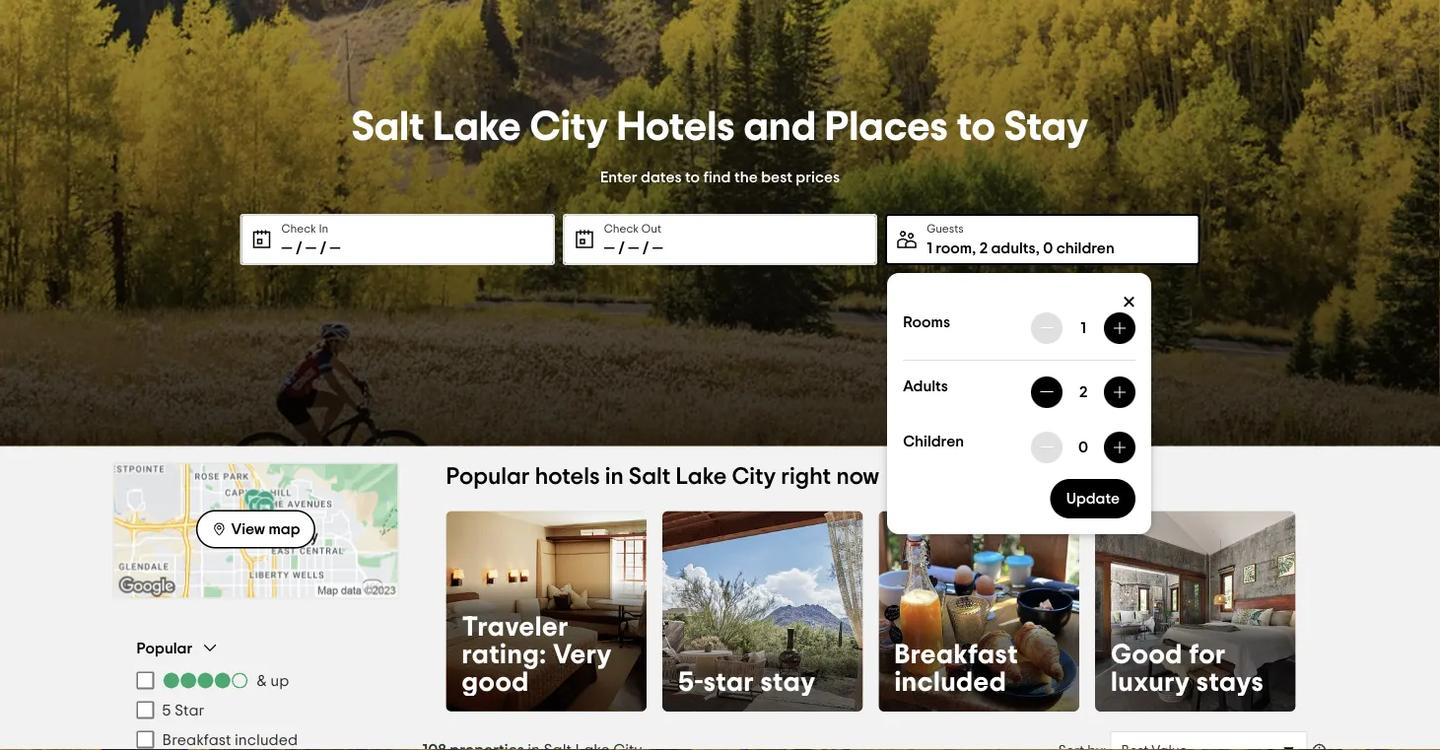 Task type: vqa. For each thing, say whether or not it's contained in the screenshot.
T
no



Task type: locate. For each thing, give the bounding box(es) containing it.
4 — from the left
[[604, 241, 615, 256]]

0 horizontal spatial check
[[281, 223, 316, 235]]

popular for popular
[[137, 640, 193, 656]]

best
[[761, 169, 793, 185]]

2 left the set adult count to one more image
[[1080, 385, 1088, 400]]

1 horizontal spatial to
[[957, 106, 996, 148]]

to
[[957, 106, 996, 148], [685, 169, 700, 185]]

—
[[281, 241, 292, 256], [306, 241, 316, 256], [330, 241, 341, 256], [604, 241, 615, 256], [628, 241, 639, 256], [653, 241, 663, 256]]

to left "find"
[[685, 169, 700, 185]]

0 horizontal spatial 2
[[980, 241, 988, 256]]

1 horizontal spatial 1
[[1081, 320, 1086, 336]]

now
[[836, 465, 880, 489]]

luxury
[[1111, 668, 1190, 696]]

check for check in — / — / —
[[281, 223, 316, 235]]

0 horizontal spatial popular
[[137, 640, 193, 656]]

rating:
[[462, 641, 547, 668]]

set rooms to one more image
[[1112, 320, 1128, 336]]

2 right room
[[980, 241, 988, 256]]

1 vertical spatial breakfast
[[162, 732, 231, 748]]

1 horizontal spatial ,
[[1036, 241, 1040, 256]]

1 horizontal spatial included
[[895, 668, 1007, 696]]

2 inside guests 1 room , 2 adults , 0 children
[[980, 241, 988, 256]]

popular
[[446, 465, 530, 489], [137, 640, 193, 656]]

popular up '4.0 of 5 bubbles' image
[[137, 640, 193, 656]]

traveler rating: very good
[[462, 613, 612, 696]]

1 vertical spatial lake
[[676, 465, 727, 489]]

1 vertical spatial to
[[685, 169, 700, 185]]

very
[[553, 641, 612, 668]]

map
[[269, 522, 300, 537]]

0 vertical spatial breakfast
[[895, 641, 1019, 668]]

check left out
[[604, 223, 639, 235]]

1 vertical spatial 0
[[1079, 440, 1089, 456]]

stays
[[1197, 668, 1264, 696]]

included
[[895, 668, 1007, 696], [235, 732, 298, 748]]

check inside check in — / — / —
[[281, 223, 316, 235]]

group
[[137, 638, 375, 750]]

, left children at right top
[[1036, 241, 1040, 256]]

1 horizontal spatial 2
[[1080, 385, 1088, 400]]

good for luxury stays link
[[1095, 511, 1296, 712]]

0 vertical spatial breakfast included
[[895, 641, 1019, 696]]

/
[[296, 241, 302, 256], [320, 241, 326, 256], [618, 241, 625, 256], [643, 241, 649, 256]]

breakfast included link
[[879, 511, 1080, 712]]

traveler rating: very good link
[[446, 511, 647, 712]]

0 vertical spatial 0
[[1043, 241, 1053, 256]]

1 horizontal spatial popular
[[446, 465, 530, 489]]

check
[[281, 223, 316, 235], [604, 223, 639, 235]]

2 check from the left
[[604, 223, 639, 235]]

0 horizontal spatial lake
[[433, 106, 521, 148]]

,
[[972, 241, 976, 256], [1036, 241, 1040, 256]]

5-star stay link
[[663, 511, 863, 712]]

0 horizontal spatial 1
[[927, 241, 933, 256]]

star
[[704, 668, 754, 696]]

popular left the hotels
[[446, 465, 530, 489]]

1 vertical spatial included
[[235, 732, 298, 748]]

1 right set room count to one less "icon"
[[1081, 320, 1086, 336]]

popular hotels in salt lake city right now
[[446, 465, 880, 489]]

good
[[1111, 641, 1183, 668]]

1 horizontal spatial check
[[604, 223, 639, 235]]

0 right the adults
[[1043, 241, 1053, 256]]

view map button
[[196, 510, 316, 549]]

0 vertical spatial to
[[957, 106, 996, 148]]

breakfast inside group
[[162, 732, 231, 748]]

× button
[[1123, 289, 1136, 316]]

children
[[903, 433, 964, 449]]

check left in
[[281, 223, 316, 235]]

1
[[927, 241, 933, 256], [1081, 320, 1086, 336]]

6 — from the left
[[653, 241, 663, 256]]

0 horizontal spatial to
[[685, 169, 700, 185]]

0 horizontal spatial included
[[235, 732, 298, 748]]

1 vertical spatial breakfast included
[[162, 732, 298, 748]]

0 horizontal spatial 0
[[1043, 241, 1053, 256]]

city up enter
[[530, 106, 608, 148]]

1 vertical spatial salt
[[629, 465, 671, 489]]

0 horizontal spatial city
[[530, 106, 608, 148]]

0 vertical spatial 1
[[927, 241, 933, 256]]

2
[[980, 241, 988, 256], [1080, 385, 1088, 400]]

5-star stay
[[678, 668, 816, 696]]

check for check out — / — / —
[[604, 223, 639, 235]]

×
[[1123, 289, 1136, 316]]

in
[[605, 465, 624, 489]]

0 horizontal spatial ,
[[972, 241, 976, 256]]

room
[[936, 241, 972, 256]]

0 vertical spatial included
[[895, 668, 1007, 696]]

0 vertical spatial popular
[[446, 465, 530, 489]]

1 check from the left
[[281, 223, 316, 235]]

5-
[[678, 668, 704, 696]]

0
[[1043, 241, 1053, 256], [1079, 440, 1089, 456]]

salt
[[352, 106, 425, 148], [629, 465, 671, 489]]

0 horizontal spatial salt
[[352, 106, 425, 148]]

1 horizontal spatial 0
[[1079, 440, 1089, 456]]

for
[[1189, 641, 1226, 668]]

group containing popular
[[137, 638, 375, 750]]

breakfast included
[[895, 641, 1019, 696], [162, 732, 298, 748]]

and
[[744, 106, 817, 148]]

1 inside guests 1 room , 2 adults , 0 children
[[927, 241, 933, 256]]

0 vertical spatial 2
[[980, 241, 988, 256]]

1 left room
[[927, 241, 933, 256]]

rooms
[[903, 314, 950, 330]]

to left the stay
[[957, 106, 996, 148]]

& up
[[257, 673, 289, 689]]

2 — from the left
[[306, 241, 316, 256]]

1 vertical spatial 2
[[1080, 385, 1088, 400]]

good
[[462, 668, 529, 696]]

1 vertical spatial popular
[[137, 640, 193, 656]]

2 / from the left
[[320, 241, 326, 256]]

, left the adults
[[972, 241, 976, 256]]

find
[[703, 169, 731, 185]]

guests 1 room , 2 adults , 0 children
[[927, 223, 1115, 256]]

set child count to one less image
[[1112, 440, 1128, 456]]

adults
[[991, 241, 1036, 256]]

lake
[[433, 106, 521, 148], [676, 465, 727, 489]]

1 horizontal spatial lake
[[676, 465, 727, 489]]

city left right on the bottom of the page
[[732, 465, 776, 489]]

popular inside group
[[137, 640, 193, 656]]

1 horizontal spatial breakfast included
[[895, 641, 1019, 696]]

menu
[[137, 666, 375, 750]]

check inside check out — / — / —
[[604, 223, 639, 235]]

view
[[231, 522, 265, 537]]

stay
[[1005, 106, 1089, 148]]

city
[[530, 106, 608, 148], [732, 465, 776, 489]]

0 inside guests 1 room , 2 adults , 0 children
[[1043, 241, 1053, 256]]

1 — from the left
[[281, 241, 292, 256]]

1 horizontal spatial breakfast
[[895, 641, 1019, 668]]

0 horizontal spatial breakfast
[[162, 732, 231, 748]]

1 horizontal spatial city
[[732, 465, 776, 489]]

0 vertical spatial lake
[[433, 106, 521, 148]]

breakfast
[[895, 641, 1019, 668], [162, 732, 231, 748]]

check out — / — / —
[[604, 223, 663, 256]]

0 horizontal spatial breakfast included
[[162, 732, 298, 748]]

up
[[270, 673, 289, 689]]

0 right set child count to one less icon
[[1079, 440, 1089, 456]]



Task type: describe. For each thing, give the bounding box(es) containing it.
included inside menu
[[235, 732, 298, 748]]

4.0 of 5 bubbles image
[[162, 673, 249, 689]]

1 / from the left
[[296, 241, 302, 256]]

out
[[642, 223, 662, 235]]

in
[[319, 223, 329, 235]]

stay
[[761, 668, 816, 696]]

set child count to one less image
[[1039, 440, 1055, 456]]

traveler
[[462, 613, 569, 641]]

enter
[[600, 169, 638, 185]]

1 , from the left
[[972, 241, 976, 256]]

1 vertical spatial 1
[[1081, 320, 1086, 336]]

set adult count to one more image
[[1112, 385, 1128, 400]]

0 vertical spatial city
[[530, 106, 608, 148]]

5 — from the left
[[628, 241, 639, 256]]

&
[[257, 673, 267, 689]]

view map
[[231, 522, 300, 537]]

1 horizontal spatial salt
[[629, 465, 671, 489]]

children
[[1057, 241, 1115, 256]]

hotels
[[617, 106, 735, 148]]

2 , from the left
[[1036, 241, 1040, 256]]

guests
[[927, 223, 964, 235]]

dates
[[641, 169, 682, 185]]

5
[[162, 702, 171, 718]]

adults
[[903, 378, 948, 394]]

hotels
[[535, 465, 600, 489]]

3 — from the left
[[330, 241, 341, 256]]

update button
[[1051, 479, 1136, 519]]

1 vertical spatial city
[[732, 465, 776, 489]]

breakfast included inside menu
[[162, 732, 298, 748]]

4 / from the left
[[643, 241, 649, 256]]

set adult count to one less image
[[1039, 385, 1055, 400]]

update
[[1066, 491, 1120, 507]]

right
[[781, 465, 831, 489]]

enter dates to find the best prices
[[600, 169, 840, 185]]

good for luxury stays
[[1111, 641, 1264, 696]]

prices
[[796, 169, 840, 185]]

the
[[734, 169, 758, 185]]

5 star
[[162, 702, 205, 718]]

star
[[174, 702, 205, 718]]

popular for popular hotels in salt lake city right now
[[446, 465, 530, 489]]

0 vertical spatial salt
[[352, 106, 425, 148]]

places
[[825, 106, 948, 148]]

set room count to one less image
[[1039, 320, 1055, 336]]

menu containing & up
[[137, 666, 375, 750]]

salt lake city hotels and places to stay
[[352, 106, 1089, 148]]

check in — / — / —
[[281, 223, 341, 256]]

3 / from the left
[[618, 241, 625, 256]]



